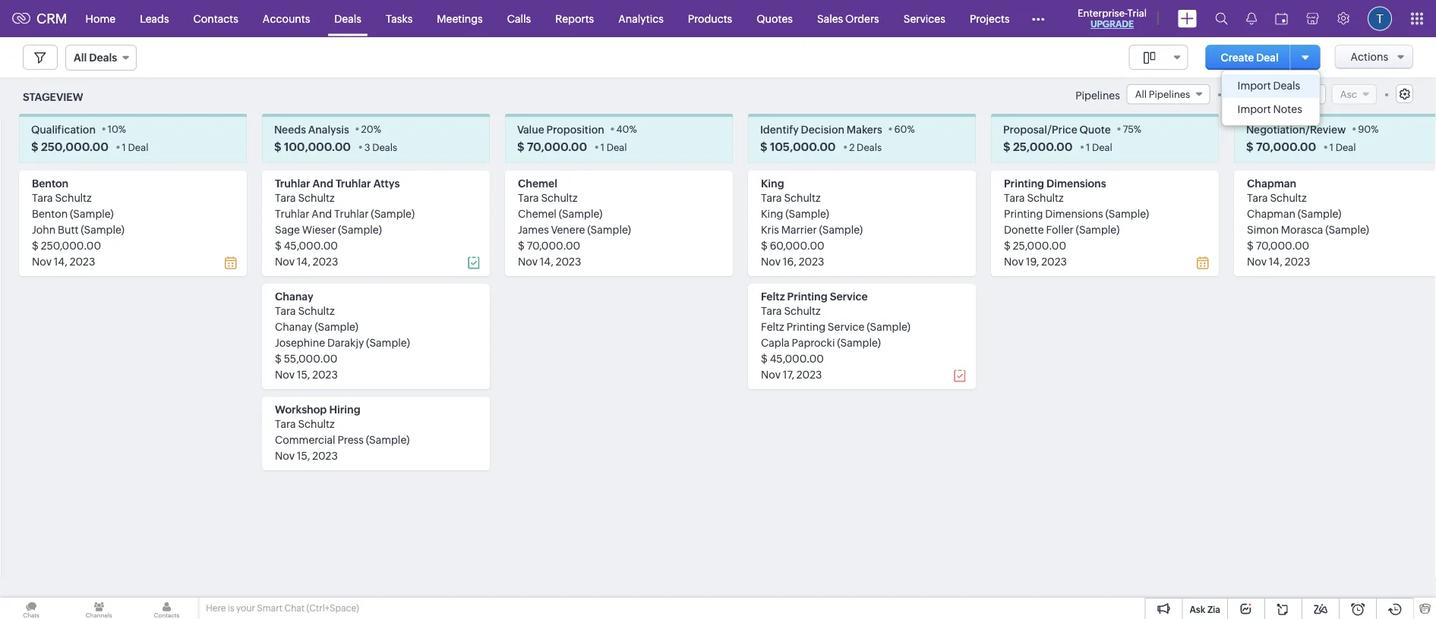 Task type: describe. For each thing, give the bounding box(es) containing it.
(sample) right "morasca"
[[1325, 223, 1369, 236]]

40 %
[[616, 123, 637, 135]]

chemel (sample) link
[[518, 208, 603, 220]]

accounts
[[263, 13, 310, 25]]

$ down identify
[[760, 140, 767, 153]]

deal for benton tara schultz benton (sample) john butt (sample) $ 250,000.00 nov 14, 2023
[[128, 141, 148, 153]]

nov inside workshop hiring tara schultz commercial press (sample) nov 15, 2023
[[275, 450, 295, 462]]

$ inside "chemel tara schultz chemel (sample) james venere (sample) $ 70,000.00 nov 14, 2023"
[[518, 239, 525, 252]]

$ 100,000.00
[[274, 140, 351, 153]]

leads link
[[128, 0, 181, 37]]

% for needs analysis
[[373, 123, 381, 135]]

2 chanay from the top
[[275, 321, 312, 333]]

2023 inside feltz printing service tara schultz feltz printing service (sample) capla paprocki (sample) $ 45,000.00 nov 17, 2023
[[796, 369, 822, 381]]

% for identify decision makers
[[907, 123, 915, 135]]

$ down value
[[517, 140, 524, 153]]

14, for chemel tara schultz chemel (sample) james venere (sample) $ 70,000.00 nov 14, 2023
[[540, 255, 553, 268]]

analytics link
[[606, 0, 676, 37]]

chapman (sample) link
[[1247, 208, 1341, 220]]

tara inside feltz printing service tara schultz feltz printing service (sample) capla paprocki (sample) $ 45,000.00 nov 17, 2023
[[761, 305, 782, 317]]

signals image
[[1246, 12, 1257, 25]]

(sample) down benton (sample) link on the top left
[[81, 223, 124, 236]]

1 chanay from the top
[[275, 290, 313, 302]]

size image
[[1143, 51, 1156, 65]]

(sample) up john butt (sample) link
[[70, 208, 114, 220]]

commercial press (sample) link
[[275, 434, 410, 446]]

truhlar down $ 100,000.00
[[275, 177, 310, 189]]

nov inside "chemel tara schultz chemel (sample) james venere (sample) $ 70,000.00 nov 14, 2023"
[[518, 255, 538, 268]]

signals element
[[1237, 0, 1266, 37]]

deals for 2 deals
[[857, 141, 882, 153]]

sales orders
[[817, 13, 879, 25]]

your
[[236, 604, 255, 614]]

14, for chapman tara schultz chapman (sample) simon morasca (sample) $ 70,000.00 nov 14, 2023
[[1269, 255, 1283, 268]]

needs
[[274, 123, 306, 135]]

value proposition
[[517, 123, 604, 135]]

wieser
[[302, 223, 336, 236]]

0 vertical spatial dimensions
[[1047, 177, 1106, 189]]

deal for printing dimensions tara schultz printing dimensions (sample) donette foller (sample) $ 25,000.00 nov 19, 2023
[[1092, 141, 1112, 153]]

19,
[[1026, 255, 1039, 268]]

printing down $ 25,000.00
[[1004, 177, 1044, 189]]

schultz inside "chemel tara schultz chemel (sample) james venere (sample) $ 70,000.00 nov 14, 2023"
[[541, 192, 578, 204]]

leads
[[140, 13, 169, 25]]

truhlar up truhlar and truhlar (sample) link
[[336, 177, 371, 189]]

75 %
[[1123, 123, 1141, 135]]

benton tara schultz benton (sample) john butt (sample) $ 250,000.00 nov 14, 2023
[[32, 177, 124, 268]]

25,000.00 inside printing dimensions tara schultz printing dimensions (sample) donette foller (sample) $ 25,000.00 nov 19, 2023
[[1013, 239, 1066, 252]]

1 25,000.00 from the top
[[1013, 140, 1073, 153]]

truhlar up sage
[[275, 208, 309, 220]]

james
[[518, 223, 549, 236]]

accounts link
[[250, 0, 322, 37]]

value
[[517, 123, 544, 135]]

60
[[894, 123, 907, 135]]

quote
[[1079, 123, 1111, 135]]

chemel link
[[518, 177, 557, 189]]

17,
[[783, 369, 794, 381]]

quotes
[[757, 13, 793, 25]]

none field size
[[1129, 45, 1188, 70]]

products link
[[676, 0, 744, 37]]

$ inside chapman tara schultz chapman (sample) simon morasca (sample) $ 70,000.00 nov 14, 2023
[[1247, 239, 1254, 252]]

workshop hiring link
[[275, 403, 360, 416]]

zia
[[1207, 605, 1220, 615]]

king tara schultz king (sample) kris marrier (sample) $ 60,000.00 nov 16, 2023
[[761, 177, 863, 268]]

nov inside chanay tara schultz chanay (sample) josephine darakjy (sample) $ 55,000.00 nov 15, 2023
[[275, 369, 295, 381]]

by
[[1254, 88, 1266, 100]]

2023 inside chanay tara schultz chanay (sample) josephine darakjy (sample) $ 55,000.00 nov 15, 2023
[[312, 369, 338, 381]]

All Pipelines field
[[1127, 84, 1210, 104]]

$ inside truhlar and truhlar attys tara schultz truhlar and truhlar (sample) sage wieser (sample) $ 45,000.00 nov 14, 2023
[[275, 239, 282, 252]]

deal for chemel tara schultz chemel (sample) james venere (sample) $ 70,000.00 nov 14, 2023
[[607, 141, 627, 153]]

(sample) up josephine darakjy (sample) link
[[315, 321, 358, 333]]

king link
[[761, 177, 784, 189]]

enterprise-trial upgrade
[[1078, 7, 1147, 29]]

all for all deals
[[74, 52, 87, 64]]

contacts image
[[135, 598, 198, 620]]

create menu image
[[1178, 9, 1197, 28]]

nov inside king tara schultz king (sample) kris marrier (sample) $ 60,000.00 nov 16, 2023
[[761, 255, 781, 268]]

deal down negotiation/review on the right of the page
[[1336, 141, 1356, 153]]

deal inside button
[[1256, 51, 1279, 63]]

darakjy
[[327, 337, 364, 349]]

john butt (sample) link
[[32, 223, 124, 236]]

sort
[[1231, 88, 1252, 100]]

feltz printing service (sample) link
[[761, 321, 910, 333]]

kris marrier (sample) link
[[761, 223, 863, 236]]

contacts
[[193, 13, 238, 25]]

benton (sample) link
[[32, 208, 114, 220]]

2
[[849, 141, 855, 153]]

deals left tasks link
[[334, 13, 361, 25]]

foller
[[1046, 223, 1074, 236]]

contacts link
[[181, 0, 250, 37]]

quotes link
[[744, 0, 805, 37]]

create deal
[[1221, 51, 1279, 63]]

sage wieser (sample) link
[[275, 223, 382, 236]]

printing dimensions (sample) link
[[1004, 208, 1149, 220]]

60,000.00
[[770, 239, 824, 252]]

(sample) right darakjy
[[366, 337, 410, 349]]

benton link
[[32, 177, 68, 189]]

search image
[[1215, 12, 1228, 25]]

qualification
[[31, 123, 96, 135]]

(sample) right venere
[[587, 223, 631, 236]]

calendar image
[[1275, 13, 1288, 25]]

$ 70,000.00 for negotiation/review
[[1246, 140, 1316, 153]]

2 benton from the top
[[32, 208, 68, 220]]

proposition
[[546, 123, 604, 135]]

needs analysis
[[274, 123, 349, 135]]

workshop
[[275, 403, 327, 416]]

truhlar up sage wieser (sample) link
[[334, 208, 369, 220]]

70,000.00 inside chapman tara schultz chapman (sample) simon morasca (sample) $ 70,000.00 nov 14, 2023
[[1256, 239, 1309, 252]]

makers
[[847, 123, 882, 135]]

projects
[[970, 13, 1010, 25]]

2 feltz from the top
[[761, 321, 784, 333]]

1 vertical spatial and
[[312, 208, 332, 220]]

1 for proposal/price quote
[[1086, 141, 1090, 153]]

$ inside benton tara schultz benton (sample) john butt (sample) $ 250,000.00 nov 14, 2023
[[32, 239, 39, 252]]

70,000.00 inside "chemel tara schultz chemel (sample) james venere (sample) $ 70,000.00 nov 14, 2023"
[[527, 239, 580, 252]]

2023 inside truhlar and truhlar attys tara schultz truhlar and truhlar (sample) sage wieser (sample) $ 45,000.00 nov 14, 2023
[[313, 255, 338, 268]]

10 %
[[108, 123, 126, 135]]

(sample) down printing dimensions (sample) link
[[1076, 223, 1120, 236]]

1 for value proposition
[[601, 141, 605, 153]]

profile element
[[1359, 0, 1401, 37]]

here is your smart chat (ctrl+space)
[[206, 604, 359, 614]]

2023 inside workshop hiring tara schultz commercial press (sample) nov 15, 2023
[[312, 450, 338, 462]]

crm
[[36, 11, 67, 26]]

(sample) up 'james venere (sample)' link
[[559, 208, 603, 220]]

$ down proposal/price
[[1003, 140, 1010, 153]]

3
[[364, 141, 370, 153]]

smart
[[257, 604, 282, 614]]

deals for all deals
[[89, 52, 117, 64]]

chanay link
[[275, 290, 313, 302]]

$ inside feltz printing service tara schultz feltz printing service (sample) capla paprocki (sample) $ 45,000.00 nov 17, 2023
[[761, 353, 768, 365]]

analytics
[[618, 13, 664, 25]]

(sample) down truhlar and truhlar (sample) link
[[338, 223, 382, 236]]

$ down qualification
[[31, 140, 38, 153]]

70,000.00 down negotiation/review on the right of the page
[[1256, 140, 1316, 153]]

printing up donette
[[1004, 208, 1043, 220]]

2 chemel from the top
[[518, 208, 557, 220]]

1 chapman from the top
[[1247, 177, 1296, 189]]

nov inside truhlar and truhlar attys tara schultz truhlar and truhlar (sample) sage wieser (sample) $ 45,000.00 nov 14, 2023
[[275, 255, 295, 268]]

$ inside king tara schultz king (sample) kris marrier (sample) $ 60,000.00 nov 16, 2023
[[761, 239, 768, 252]]

20 %
[[361, 123, 381, 135]]

schultz inside benton tara schultz benton (sample) john butt (sample) $ 250,000.00 nov 14, 2023
[[55, 192, 92, 204]]

(sample) up capla paprocki (sample) link
[[867, 321, 910, 333]]

chanay tara schultz chanay (sample) josephine darakjy (sample) $ 55,000.00 nov 15, 2023
[[275, 290, 410, 381]]

schultz inside king tara schultz king (sample) kris marrier (sample) $ 60,000.00 nov 16, 2023
[[784, 192, 821, 204]]

orders
[[845, 13, 879, 25]]

15, inside workshop hiring tara schultz commercial press (sample) nov 15, 2023
[[297, 450, 310, 462]]

meetings
[[437, 13, 483, 25]]

2023 inside printing dimensions tara schultz printing dimensions (sample) donette foller (sample) $ 25,000.00 nov 19, 2023
[[1041, 255, 1067, 268]]

schultz inside truhlar and truhlar attys tara schultz truhlar and truhlar (sample) sage wieser (sample) $ 45,000.00 nov 14, 2023
[[298, 192, 335, 204]]

feltz printing service tara schultz feltz printing service (sample) capla paprocki (sample) $ 45,000.00 nov 17, 2023
[[761, 290, 910, 381]]

1 deal for value proposition
[[601, 141, 627, 153]]

chats image
[[0, 598, 62, 620]]

2 chapman from the top
[[1247, 208, 1295, 220]]

2023 inside king tara schultz king (sample) kris marrier (sample) $ 60,000.00 nov 16, 2023
[[799, 255, 824, 268]]

chapman link
[[1247, 177, 1296, 189]]

james venere (sample) link
[[518, 223, 631, 236]]

profile image
[[1368, 6, 1392, 31]]

(sample) right marrier at the right of page
[[819, 223, 863, 236]]



Task type: locate. For each thing, give the bounding box(es) containing it.
deals for 3 deals
[[372, 141, 397, 153]]

tara up donette
[[1004, 192, 1025, 204]]

chemel tara schultz chemel (sample) james venere (sample) $ 70,000.00 nov 14, 2023
[[518, 177, 631, 268]]

14, inside chapman tara schultz chapman (sample) simon morasca (sample) $ 70,000.00 nov 14, 2023
[[1269, 255, 1283, 268]]

55,000.00
[[284, 353, 338, 365]]

deals
[[334, 13, 361, 25], [89, 52, 117, 64], [1273, 80, 1300, 92], [372, 141, 397, 153], [857, 141, 882, 153]]

tara inside benton tara schultz benton (sample) john butt (sample) $ 250,000.00 nov 14, 2023
[[32, 192, 53, 204]]

45,000.00
[[284, 239, 338, 252], [770, 353, 824, 365]]

nov down 'commercial'
[[275, 450, 295, 462]]

% right qualification
[[118, 123, 126, 135]]

nov down sage
[[275, 255, 295, 268]]

schultz inside feltz printing service tara schultz feltz printing service (sample) capla paprocki (sample) $ 45,000.00 nov 17, 2023
[[784, 305, 821, 317]]

(sample) up donette foller (sample) link
[[1105, 208, 1149, 220]]

tara inside chanay tara schultz chanay (sample) josephine darakjy (sample) $ 55,000.00 nov 15, 2023
[[275, 305, 296, 317]]

1 14, from the left
[[54, 255, 67, 268]]

$ down simon
[[1247, 239, 1254, 252]]

chapman up chapman (sample) link in the top of the page
[[1247, 177, 1296, 189]]

schultz down feltz printing service link
[[784, 305, 821, 317]]

tara inside chapman tara schultz chapman (sample) simon morasca (sample) $ 70,000.00 nov 14, 2023
[[1247, 192, 1268, 204]]

schultz inside chanay tara schultz chanay (sample) josephine darakjy (sample) $ 55,000.00 nov 15, 2023
[[298, 305, 335, 317]]

1 vertical spatial benton
[[32, 208, 68, 220]]

paprocki
[[792, 337, 835, 349]]

1
[[122, 141, 126, 153], [601, 141, 605, 153], [1086, 141, 1090, 153], [1330, 141, 1334, 153]]

channels image
[[68, 598, 130, 620]]

import deals
[[1237, 80, 1300, 92]]

2 king from the top
[[761, 208, 783, 220]]

truhlar and truhlar attys tara schultz truhlar and truhlar (sample) sage wieser (sample) $ 45,000.00 nov 14, 2023
[[275, 177, 415, 268]]

14, down james
[[540, 255, 553, 268]]

$ down sage
[[275, 239, 282, 252]]

45,000.00 inside feltz printing service tara schultz feltz printing service (sample) capla paprocki (sample) $ 45,000.00 nov 17, 2023
[[770, 353, 824, 365]]

% for qualification
[[118, 123, 126, 135]]

capla paprocki (sample) link
[[761, 337, 881, 349]]

printing down 16, at the right top of the page
[[787, 290, 827, 302]]

1 import from the top
[[1237, 80, 1271, 92]]

printing dimensions link
[[1004, 177, 1106, 189]]

0 vertical spatial service
[[830, 290, 868, 302]]

0 horizontal spatial pipelines
[[1075, 89, 1120, 101]]

decision
[[801, 123, 845, 135]]

5 % from the left
[[1134, 123, 1141, 135]]

$ 250,000.00
[[31, 140, 109, 153]]

deal down "quote"
[[1092, 141, 1112, 153]]

1 vertical spatial feltz
[[761, 321, 784, 333]]

schultz inside printing dimensions tara schultz printing dimensions (sample) donette foller (sample) $ 25,000.00 nov 19, 2023
[[1027, 192, 1064, 204]]

import notes
[[1237, 103, 1302, 115]]

15,
[[297, 369, 310, 381], [297, 450, 310, 462]]

donette
[[1004, 223, 1044, 236]]

schultz up chapman (sample) link in the top of the page
[[1270, 192, 1307, 204]]

1 deal down "quote"
[[1086, 141, 1112, 153]]

dimensions up donette foller (sample) link
[[1045, 208, 1103, 220]]

tara inside printing dimensions tara schultz printing dimensions (sample) donette foller (sample) $ 25,000.00 nov 19, 2023
[[1004, 192, 1025, 204]]

1 vertical spatial king
[[761, 208, 783, 220]]

tara down workshop
[[275, 418, 296, 430]]

king up kris
[[761, 208, 783, 220]]

identify
[[760, 123, 799, 135]]

% right makers
[[907, 123, 915, 135]]

1 deal for qualification
[[122, 141, 148, 153]]

4 14, from the left
[[1269, 255, 1283, 268]]

1 vertical spatial 15,
[[297, 450, 310, 462]]

1 down proposition
[[601, 141, 605, 153]]

deals right 2 at the right top of page
[[857, 141, 882, 153]]

1 15, from the top
[[297, 369, 310, 381]]

tara down chanay link
[[275, 305, 296, 317]]

3 deals
[[364, 141, 397, 153]]

0 vertical spatial benton
[[32, 177, 68, 189]]

sort by
[[1231, 88, 1266, 100]]

schultz up chanay (sample) link
[[298, 305, 335, 317]]

14, inside "chemel tara schultz chemel (sample) james venere (sample) $ 70,000.00 nov 14, 2023"
[[540, 255, 553, 268]]

16,
[[783, 255, 797, 268]]

tara up sage
[[275, 192, 296, 204]]

25,000.00
[[1013, 140, 1073, 153], [1013, 239, 1066, 252]]

actions
[[1351, 51, 1388, 63]]

dimensions
[[1047, 177, 1106, 189], [1045, 208, 1103, 220]]

chanay
[[275, 290, 313, 302], [275, 321, 312, 333]]

14, down wieser
[[297, 255, 310, 268]]

% for negotiation/review
[[1371, 123, 1379, 135]]

calls link
[[495, 0, 543, 37]]

tara down king 'link'
[[761, 192, 782, 204]]

1 vertical spatial service
[[828, 321, 864, 333]]

pipelines up "quote"
[[1075, 89, 1120, 101]]

1 deal down negotiation/review on the right of the page
[[1330, 141, 1356, 153]]

deals up 'notes'
[[1273, 80, 1300, 92]]

schultz down truhlar and truhlar attys link
[[298, 192, 335, 204]]

1 horizontal spatial $ 70,000.00
[[1246, 140, 1316, 153]]

1 1 from the left
[[122, 141, 126, 153]]

import deals link
[[1222, 74, 1320, 98]]

3 1 from the left
[[1086, 141, 1090, 153]]

$ 70,000.00 for value proposition
[[517, 140, 587, 153]]

josephine
[[275, 337, 325, 349]]

reports link
[[543, 0, 606, 37]]

1 deal for proposal/price quote
[[1086, 141, 1112, 153]]

deals link
[[322, 0, 374, 37]]

all deals
[[74, 52, 117, 64]]

chanay up chanay (sample) link
[[275, 290, 313, 302]]

3 14, from the left
[[540, 255, 553, 268]]

nov down john
[[32, 255, 52, 268]]

% for value proposition
[[629, 123, 637, 135]]

1 benton from the top
[[32, 177, 68, 189]]

70,000.00 down value proposition
[[527, 140, 587, 153]]

butt
[[58, 223, 78, 236]]

(ctrl+space)
[[306, 604, 359, 614]]

1 horizontal spatial all
[[1135, 88, 1147, 100]]

(sample) up simon morasca (sample) link
[[1298, 208, 1341, 220]]

josephine darakjy (sample) link
[[275, 337, 410, 349]]

45,000.00 down wieser
[[284, 239, 338, 252]]

0 vertical spatial 45,000.00
[[284, 239, 338, 252]]

sage
[[275, 223, 300, 236]]

1 deal down the "40" on the left
[[601, 141, 627, 153]]

deal
[[1256, 51, 1279, 63], [128, 141, 148, 153], [607, 141, 627, 153], [1092, 141, 1112, 153], [1336, 141, 1356, 153]]

import inside the import notes link
[[1237, 103, 1271, 115]]

2023 right 17,
[[796, 369, 822, 381]]

venere
[[551, 223, 585, 236]]

calls
[[507, 13, 531, 25]]

14, inside benton tara schultz benton (sample) john butt (sample) $ 250,000.00 nov 14, 2023
[[54, 255, 67, 268]]

pipelines
[[1149, 88, 1190, 100], [1075, 89, 1120, 101]]

1 % from the left
[[118, 123, 126, 135]]

deals for import deals
[[1273, 80, 1300, 92]]

4 1 from the left
[[1330, 141, 1334, 153]]

identify decision makers
[[760, 123, 882, 135]]

import for import notes
[[1237, 103, 1271, 115]]

tara inside king tara schultz king (sample) kris marrier (sample) $ 60,000.00 nov 16, 2023
[[761, 192, 782, 204]]

25,000.00 up the '19,'
[[1013, 239, 1066, 252]]

schultz up benton (sample) link on the top left
[[55, 192, 92, 204]]

14, inside truhlar and truhlar attys tara schultz truhlar and truhlar (sample) sage wieser (sample) $ 45,000.00 nov 14, 2023
[[297, 255, 310, 268]]

create menu element
[[1169, 0, 1206, 37]]

0 vertical spatial chapman
[[1247, 177, 1296, 189]]

sales
[[817, 13, 843, 25]]

70,000.00 down "morasca"
[[1256, 239, 1309, 252]]

6 % from the left
[[1371, 123, 1379, 135]]

All Deals field
[[65, 45, 137, 71]]

2023 down "morasca"
[[1285, 255, 1310, 268]]

schultz inside workshop hiring tara schultz commercial press (sample) nov 15, 2023
[[298, 418, 335, 430]]

20
[[361, 123, 373, 135]]

1 down negotiation/review on the right of the page
[[1330, 141, 1334, 153]]

Other Modules field
[[1022, 6, 1054, 31]]

$ down needs
[[274, 140, 281, 153]]

upgrade
[[1090, 19, 1134, 29]]

2 250,000.00 from the top
[[41, 239, 101, 252]]

service up capla paprocki (sample) link
[[828, 321, 864, 333]]

14, down simon
[[1269, 255, 1283, 268]]

tara down benton link
[[32, 192, 53, 204]]

1 vertical spatial chemel
[[518, 208, 557, 220]]

home link
[[73, 0, 128, 37]]

nov left 16, at the right top of the page
[[761, 255, 781, 268]]

all pipelines
[[1135, 88, 1190, 100]]

enterprise-
[[1078, 7, 1127, 19]]

3 1 deal from the left
[[1086, 141, 1112, 153]]

2 14, from the left
[[297, 255, 310, 268]]

250,000.00 inside benton tara schultz benton (sample) john butt (sample) $ 250,000.00 nov 14, 2023
[[41, 239, 101, 252]]

1 feltz from the top
[[761, 290, 785, 302]]

0 vertical spatial 15,
[[297, 369, 310, 381]]

1 vertical spatial chapman
[[1247, 208, 1295, 220]]

2 1 from the left
[[601, 141, 605, 153]]

2 15, from the top
[[297, 450, 310, 462]]

1 horizontal spatial 45,000.00
[[770, 353, 824, 365]]

benton up benton (sample) link on the top left
[[32, 177, 68, 189]]

$ 105,000.00
[[760, 140, 836, 153]]

90 %
[[1358, 123, 1379, 135]]

chemel up chemel (sample) link
[[518, 177, 557, 189]]

(sample) down attys
[[371, 208, 415, 220]]

products
[[688, 13, 732, 25]]

tasks link
[[374, 0, 425, 37]]

$ down john
[[32, 239, 39, 252]]

0 vertical spatial import
[[1237, 80, 1271, 92]]

service up feltz printing service (sample) link
[[830, 290, 868, 302]]

2 1 deal from the left
[[601, 141, 627, 153]]

1 down "quote"
[[1086, 141, 1090, 153]]

import for import deals
[[1237, 80, 1271, 92]]

chanay up josephine at left bottom
[[275, 321, 312, 333]]

1 vertical spatial chanay
[[275, 321, 312, 333]]

negotiation/review
[[1246, 123, 1346, 135]]

deal down the "40" on the left
[[607, 141, 627, 153]]

king up the "king (sample)" link
[[761, 177, 784, 189]]

0 vertical spatial chanay
[[275, 290, 313, 302]]

2023 down 55,000.00
[[312, 369, 338, 381]]

$ down kris
[[761, 239, 768, 252]]

1 horizontal spatial pipelines
[[1149, 88, 1190, 100]]

pipelines inside field
[[1149, 88, 1190, 100]]

schultz up chemel (sample) link
[[541, 192, 578, 204]]

15, inside chanay tara schultz chanay (sample) josephine darakjy (sample) $ 55,000.00 nov 15, 2023
[[297, 369, 310, 381]]

2023 down commercial press (sample) link
[[312, 450, 338, 462]]

None field
[[1129, 45, 1188, 70], [1273, 84, 1326, 104], [1273, 84, 1326, 104]]

king (sample) link
[[761, 208, 829, 220]]

projects link
[[958, 0, 1022, 37]]

truhlar and truhlar (sample) link
[[275, 208, 415, 220]]

4 1 deal from the left
[[1330, 141, 1356, 153]]

105,000.00
[[770, 140, 836, 153]]

all for all pipelines
[[1135, 88, 1147, 100]]

14, for benton tara schultz benton (sample) john butt (sample) $ 250,000.00 nov 14, 2023
[[54, 255, 67, 268]]

90
[[1358, 123, 1371, 135]]

nov inside chapman tara schultz chapman (sample) simon morasca (sample) $ 70,000.00 nov 14, 2023
[[1247, 255, 1267, 268]]

2023 down venere
[[556, 255, 581, 268]]

chat
[[284, 604, 305, 614]]

0 horizontal spatial $ 70,000.00
[[517, 140, 587, 153]]

0 vertical spatial all
[[74, 52, 87, 64]]

search element
[[1206, 0, 1237, 37]]

1 vertical spatial 25,000.00
[[1013, 239, 1066, 252]]

create
[[1221, 51, 1254, 63]]

$ 25,000.00
[[1003, 140, 1073, 153]]

4 % from the left
[[907, 123, 915, 135]]

tara inside workshop hiring tara schultz commercial press (sample) nov 15, 2023
[[275, 418, 296, 430]]

printing dimensions tara schultz printing dimensions (sample) donette foller (sample) $ 25,000.00 nov 19, 2023
[[1004, 177, 1149, 268]]

2 % from the left
[[373, 123, 381, 135]]

nov inside printing dimensions tara schultz printing dimensions (sample) donette foller (sample) $ 25,000.00 nov 19, 2023
[[1004, 255, 1024, 268]]

$ down josephine at left bottom
[[275, 353, 282, 365]]

45,000.00 inside truhlar and truhlar attys tara schultz truhlar and truhlar (sample) sage wieser (sample) $ 45,000.00 nov 14, 2023
[[284, 239, 338, 252]]

% right proposition
[[629, 123, 637, 135]]

1 chemel from the top
[[518, 177, 557, 189]]

chanay (sample) link
[[275, 321, 358, 333]]

schultz inside chapman tara schultz chapman (sample) simon morasca (sample) $ 70,000.00 nov 14, 2023
[[1270, 192, 1307, 204]]

deals inside field
[[89, 52, 117, 64]]

2023 inside benton tara schultz benton (sample) john butt (sample) $ 250,000.00 nov 14, 2023
[[70, 255, 95, 268]]

15, down 'commercial'
[[297, 450, 310, 462]]

1 1 deal from the left
[[122, 141, 148, 153]]

reports
[[555, 13, 594, 25]]

all down home
[[74, 52, 87, 64]]

2 25,000.00 from the top
[[1013, 239, 1066, 252]]

1 vertical spatial all
[[1135, 88, 1147, 100]]

0 vertical spatial and
[[313, 177, 333, 189]]

deal up import deals
[[1256, 51, 1279, 63]]

0 vertical spatial king
[[761, 177, 784, 189]]

$ down james
[[518, 239, 525, 252]]

2023 inside chapman tara schultz chapman (sample) simon morasca (sample) $ 70,000.00 nov 14, 2023
[[1285, 255, 1310, 268]]

% for proposal/price quote
[[1134, 123, 1141, 135]]

75
[[1123, 123, 1134, 135]]

proposal/price quote
[[1003, 123, 1111, 135]]

$ inside chanay tara schultz chanay (sample) josephine darakjy (sample) $ 55,000.00 nov 15, 2023
[[275, 353, 282, 365]]

60 %
[[894, 123, 915, 135]]

tara down chemel link
[[518, 192, 539, 204]]

% down actions
[[1371, 123, 1379, 135]]

donette foller (sample) link
[[1004, 223, 1120, 236]]

nov inside benton tara schultz benton (sample) john butt (sample) $ 250,000.00 nov 14, 2023
[[32, 255, 52, 268]]

0 vertical spatial feltz
[[761, 290, 785, 302]]

2023
[[70, 255, 95, 268], [313, 255, 338, 268], [556, 255, 581, 268], [799, 255, 824, 268], [1041, 255, 1067, 268], [1285, 255, 1310, 268], [312, 369, 338, 381], [796, 369, 822, 381], [312, 450, 338, 462]]

$ 70,000.00 down value proposition
[[517, 140, 587, 153]]

chapman
[[1247, 177, 1296, 189], [1247, 208, 1295, 220]]

2023 right the '19,'
[[1041, 255, 1067, 268]]

1 $ 70,000.00 from the left
[[517, 140, 587, 153]]

create deal button
[[1206, 45, 1294, 70]]

marrier
[[781, 223, 817, 236]]

import notes link
[[1222, 98, 1320, 122]]

(sample) up "kris marrier (sample)" link
[[785, 208, 829, 220]]

0 horizontal spatial all
[[74, 52, 87, 64]]

$ down "import notes"
[[1246, 140, 1253, 153]]

import inside import deals link
[[1237, 80, 1271, 92]]

0 vertical spatial 25,000.00
[[1013, 140, 1073, 153]]

nov down 55,000.00
[[275, 369, 295, 381]]

benton up john
[[32, 208, 68, 220]]

2023 inside "chemel tara schultz chemel (sample) james venere (sample) $ 70,000.00 nov 14, 2023"
[[556, 255, 581, 268]]

(sample) inside workshop hiring tara schultz commercial press (sample) nov 15, 2023
[[366, 434, 410, 446]]

and
[[313, 177, 333, 189], [312, 208, 332, 220]]

1 250,000.00 from the top
[[41, 140, 109, 153]]

$
[[31, 140, 38, 153], [274, 140, 281, 153], [517, 140, 524, 153], [760, 140, 767, 153], [1003, 140, 1010, 153], [1246, 140, 1253, 153], [32, 239, 39, 252], [275, 239, 282, 252], [518, 239, 525, 252], [761, 239, 768, 252], [1004, 239, 1011, 252], [1247, 239, 1254, 252], [275, 353, 282, 365], [761, 353, 768, 365]]

2023 down sage wieser (sample) link
[[313, 255, 338, 268]]

ask zia
[[1190, 605, 1220, 615]]

0 vertical spatial chemel
[[518, 177, 557, 189]]

15, down 55,000.00
[[297, 369, 310, 381]]

3 % from the left
[[629, 123, 637, 135]]

$ down donette
[[1004, 239, 1011, 252]]

2023 down john butt (sample) link
[[70, 255, 95, 268]]

services link
[[891, 0, 958, 37]]

1 vertical spatial 250,000.00
[[41, 239, 101, 252]]

ask
[[1190, 605, 1205, 615]]

tara inside "chemel tara schultz chemel (sample) james venere (sample) $ 70,000.00 nov 14, 2023"
[[518, 192, 539, 204]]

here
[[206, 604, 226, 614]]

nov left 17,
[[761, 369, 781, 381]]

tara up capla
[[761, 305, 782, 317]]

$ inside printing dimensions tara schultz printing dimensions (sample) donette foller (sample) $ 25,000.00 nov 19, 2023
[[1004, 239, 1011, 252]]

1 vertical spatial dimensions
[[1045, 208, 1103, 220]]

%
[[118, 123, 126, 135], [373, 123, 381, 135], [629, 123, 637, 135], [907, 123, 915, 135], [1134, 123, 1141, 135], [1371, 123, 1379, 135]]

morasca
[[1281, 223, 1323, 236]]

1 king from the top
[[761, 177, 784, 189]]

chemel up james
[[518, 208, 557, 220]]

1 for negotiation/review
[[1330, 141, 1334, 153]]

1 deal for negotiation/review
[[1330, 141, 1356, 153]]

1 vertical spatial 45,000.00
[[770, 353, 824, 365]]

schultz down printing dimensions link
[[1027, 192, 1064, 204]]

nov inside feltz printing service tara schultz feltz printing service (sample) capla paprocki (sample) $ 45,000.00 nov 17, 2023
[[761, 369, 781, 381]]

dimensions up printing dimensions (sample) link
[[1047, 177, 1106, 189]]

schultz down the workshop hiring link
[[298, 418, 335, 430]]

2 import from the top
[[1237, 103, 1271, 115]]

1 for qualification
[[122, 141, 126, 153]]

printing up paprocki
[[786, 321, 825, 333]]

tara inside truhlar and truhlar attys tara schultz truhlar and truhlar (sample) sage wieser (sample) $ 45,000.00 nov 14, 2023
[[275, 192, 296, 204]]

0 horizontal spatial 45,000.00
[[284, 239, 338, 252]]

0 vertical spatial 250,000.00
[[41, 140, 109, 153]]

% right "quote"
[[1134, 123, 1141, 135]]

1 vertical spatial import
[[1237, 103, 1271, 115]]

2 $ 70,000.00 from the left
[[1246, 140, 1316, 153]]

(sample) down feltz printing service (sample) link
[[837, 337, 881, 349]]

tasks
[[386, 13, 413, 25]]



Task type: vqa. For each thing, say whether or not it's contained in the screenshot.
logo
no



